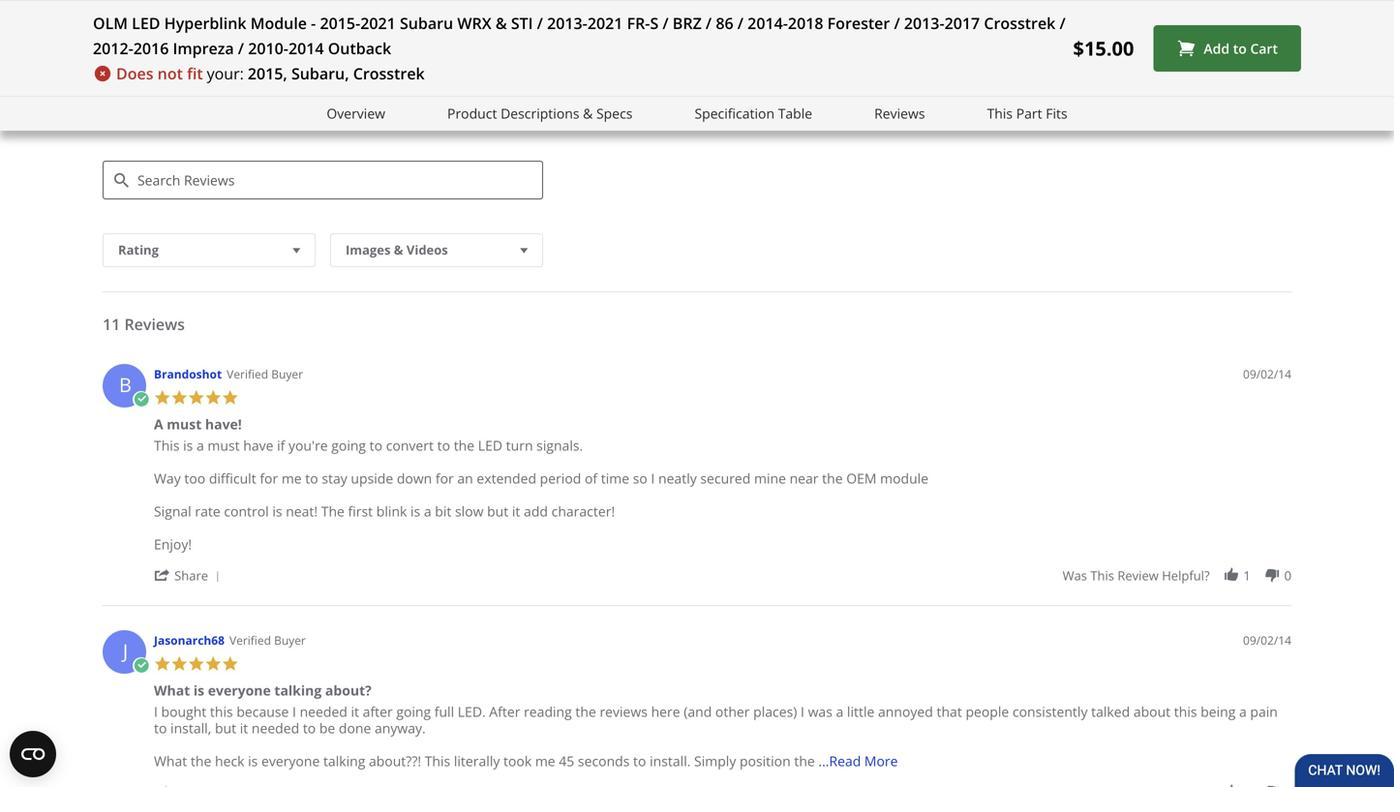 Task type: locate. For each thing, give the bounding box(es) containing it.
overview
[[327, 104, 385, 122]]

0 horizontal spatial this
[[210, 703, 233, 721]]

11 reviews
[[103, 314, 185, 335]]

1 down triangle image from the left
[[288, 240, 305, 260]]

0 horizontal spatial it
[[240, 719, 248, 737]]

star image
[[171, 389, 188, 406], [188, 389, 205, 406], [205, 389, 222, 406], [154, 656, 171, 673]]

so
[[633, 469, 647, 488]]

questions
[[178, 56, 253, 75]]

the left ...read
[[794, 752, 815, 770]]

crosstrek right 2017
[[984, 13, 1056, 33]]

1 vertical spatial group
[[1063, 784, 1292, 787]]

1 vertical spatial circle checkmark image
[[133, 658, 150, 675]]

pain
[[1250, 703, 1278, 721]]

but up heck
[[215, 719, 236, 737]]

talking inside heading
[[274, 681, 322, 700]]

group
[[1063, 567, 1292, 585], [1063, 784, 1292, 787]]

crosstrek down outback
[[353, 63, 425, 84]]

Images & Videos Filter field
[[330, 234, 543, 267]]

specification table link
[[695, 103, 812, 125]]

an
[[457, 469, 473, 488]]

circle checkmark image right the b
[[133, 391, 150, 408]]

...read
[[818, 752, 861, 770]]

bit
[[435, 502, 452, 521]]

verified buyer heading up have!
[[227, 366, 303, 383]]

& left "sti"
[[496, 13, 507, 33]]

this is a must have if you're going to convert to the led turn signals.
[[154, 436, 583, 455]]

2 09/02/14 from the top
[[1243, 632, 1292, 648]]

0 horizontal spatial for
[[260, 469, 278, 488]]

position
[[740, 752, 791, 770]]

2013- down 4.5 star rating 'element'
[[547, 13, 587, 33]]

0 vertical spatial talking
[[274, 681, 322, 700]]

group containing was this review helpful?
[[1063, 567, 1292, 585]]

me left 45
[[535, 752, 555, 770]]

1 vertical spatial &
[[583, 104, 593, 122]]

1 horizontal spatial talking
[[323, 752, 365, 770]]

verified up have!
[[227, 366, 268, 382]]

difficult
[[209, 469, 256, 488]]

1 vertical spatial but
[[215, 719, 236, 737]]

1 vertical spatial crosstrek
[[353, 63, 425, 84]]

descriptions
[[501, 104, 579, 122]]

1 group from the top
[[1063, 567, 1292, 585]]

is right heck
[[248, 752, 258, 770]]

if
[[277, 436, 285, 455]]

neat!
[[286, 502, 318, 521]]

1 vertical spatial verified buyer heading
[[229, 632, 306, 649]]

what
[[154, 681, 190, 700], [154, 752, 187, 770]]

group for j
[[1063, 784, 1292, 787]]

down triangle image inside images & videos filter field
[[516, 240, 532, 260]]

0 horizontal spatial must
[[167, 415, 202, 433]]

2 circle checkmark image from the top
[[133, 658, 150, 675]]

/
[[537, 13, 543, 33], [663, 13, 669, 33], [706, 13, 712, 33], [738, 13, 744, 33], [894, 13, 900, 33], [1060, 13, 1066, 33], [238, 38, 244, 59]]

jasonarch68
[[154, 632, 225, 648]]

what up share icon
[[154, 752, 187, 770]]

b
[[119, 372, 132, 398]]

tab list containing reviews
[[103, 56, 270, 86]]

impreza
[[173, 38, 234, 59]]

that
[[937, 703, 962, 721]]

0 horizontal spatial down triangle image
[[288, 240, 305, 260]]

needed
[[300, 703, 347, 721], [252, 719, 299, 737]]

1 horizontal spatial me
[[535, 752, 555, 770]]

what is everyone talking about?
[[154, 681, 372, 700]]

1 horizontal spatial &
[[496, 13, 507, 33]]

is left neat!
[[272, 502, 282, 521]]

what for what is everyone talking about?
[[154, 681, 190, 700]]

0 vertical spatial group
[[1063, 567, 1292, 585]]

star image
[[154, 389, 171, 406], [222, 389, 239, 406], [171, 656, 188, 673], [188, 656, 205, 673], [205, 656, 222, 673], [222, 656, 239, 673]]

0 horizontal spatial talking
[[274, 681, 322, 700]]

verified for j
[[229, 632, 271, 648]]

must inside heading
[[167, 415, 202, 433]]

me up neat!
[[282, 469, 302, 488]]

1 vertical spatial 09/02/14
[[1243, 632, 1292, 648]]

helpful?
[[1162, 567, 1210, 585]]

i left "bought"
[[154, 703, 158, 721]]

to left be
[[303, 719, 316, 737]]

1 horizontal spatial going
[[396, 703, 431, 721]]

must
[[167, 415, 202, 433], [208, 436, 240, 455]]

verified for b
[[227, 366, 268, 382]]

0 vertical spatial must
[[167, 415, 202, 433]]

1 what from the top
[[154, 681, 190, 700]]

down triangle image left images
[[288, 240, 305, 260]]

0 horizontal spatial this
[[154, 436, 180, 455]]

people
[[966, 703, 1009, 721]]

i right so
[[651, 469, 655, 488]]

this left part
[[987, 104, 1013, 122]]

86
[[716, 13, 733, 33]]

reviews
[[103, 56, 161, 75]]

1 vertical spatial everyone
[[261, 752, 320, 770]]

blink
[[376, 502, 407, 521]]

review date 09/02/14 element for b
[[1243, 366, 1292, 383]]

led.
[[458, 703, 486, 721]]

share image
[[154, 784, 171, 787]]

2018
[[788, 13, 823, 33]]

1 horizontal spatial crosstrek
[[984, 13, 1056, 33]]

0 vertical spatial review date 09/02/14 element
[[1243, 366, 1292, 383]]

1 horizontal spatial 2013-
[[904, 13, 945, 33]]

does not fit your: 2015, subaru, crosstrek
[[116, 63, 425, 84]]

vote down review by jasonarch68 on  2 sep 2014 image
[[1264, 784, 1281, 787]]

0 vertical spatial &
[[496, 13, 507, 33]]

buyer for b
[[271, 366, 303, 382]]

review date 09/02/14 element
[[1243, 366, 1292, 383], [1243, 632, 1292, 649]]

2 vertical spatial this
[[425, 752, 450, 770]]

to right add at top right
[[1233, 39, 1247, 57]]

for down have
[[260, 469, 278, 488]]

2 review date 09/02/14 element from the top
[[1243, 632, 1292, 649]]

the
[[454, 436, 475, 455], [822, 469, 843, 488], [575, 703, 596, 721], [191, 752, 211, 770], [794, 752, 815, 770]]

/ right forester
[[894, 13, 900, 33]]

it left add
[[512, 502, 520, 521]]

2 2021 from the left
[[587, 13, 623, 33]]

0 vertical spatial me
[[282, 469, 302, 488]]

1
[[1243, 567, 1251, 585]]

review date 09/02/14 element for j
[[1243, 632, 1292, 649]]

it up heck
[[240, 719, 248, 737]]

&
[[496, 13, 507, 33], [583, 104, 593, 122], [394, 241, 403, 259]]

2013-
[[547, 13, 587, 33], [904, 13, 945, 33]]

reading
[[524, 703, 572, 721]]

1 circle checkmark image from the top
[[133, 391, 150, 408]]

this right the was
[[1090, 567, 1114, 585]]

buyer up what is everyone talking about?
[[274, 632, 306, 648]]

/ right the 86
[[738, 13, 744, 33]]

upside
[[351, 469, 393, 488]]

it down about? on the left bottom
[[351, 703, 359, 721]]

to left install.
[[633, 752, 646, 770]]

2021 down 4.5 star rating 'element'
[[587, 13, 623, 33]]

2 2013- from the left
[[904, 13, 945, 33]]

1 vertical spatial must
[[208, 436, 240, 455]]

talking down done
[[323, 752, 365, 770]]

enjoy!
[[154, 535, 192, 554]]

2 for from the left
[[436, 469, 454, 488]]

down triangle image inside rating 'field'
[[288, 240, 305, 260]]

0 horizontal spatial 2021
[[360, 13, 396, 33]]

09/02/14 for b
[[1243, 366, 1292, 382]]

1 vertical spatial review date 09/02/14 element
[[1243, 632, 1292, 649]]

2017
[[945, 13, 980, 33]]

literally
[[454, 752, 500, 770]]

what is everyone talking about? heading
[[154, 681, 372, 704]]

to right convert
[[437, 436, 450, 455]]

rating
[[118, 241, 159, 259]]

everyone up the because
[[208, 681, 271, 700]]

but inside 'i bought this because i needed it after going full led. after reading the reviews here (and other places) i was a little annoyed that people consistently talked about this being a pain to install, but it needed to be done anyway.'
[[215, 719, 236, 737]]

about?
[[325, 681, 372, 700]]

& left specs
[[583, 104, 593, 122]]

tab panel
[[93, 355, 1301, 787]]

1 horizontal spatial must
[[208, 436, 240, 455]]

rating element
[[103, 234, 316, 267]]

consistently
[[1013, 703, 1088, 721]]

everyone down be
[[261, 752, 320, 770]]

review
[[1118, 567, 1159, 585]]

1 2021 from the left
[[360, 13, 396, 33]]

control
[[224, 502, 269, 521]]

what up "bought"
[[154, 681, 190, 700]]

because
[[237, 703, 289, 721]]

this
[[987, 104, 1013, 122], [154, 436, 180, 455], [425, 752, 450, 770]]

talking up the because
[[274, 681, 322, 700]]

2014
[[288, 38, 324, 59]]

/ right s
[[663, 13, 669, 33]]

0 vertical spatial verified
[[227, 366, 268, 382]]

buyer up if
[[271, 366, 303, 382]]

brandoshot verified buyer
[[154, 366, 303, 382]]

2015-
[[320, 13, 360, 33]]

1 horizontal spatial 2021
[[587, 13, 623, 33]]

does
[[116, 63, 153, 84]]

this left being
[[1174, 703, 1197, 721]]

2014-
[[748, 13, 788, 33]]

going
[[331, 436, 366, 455], [396, 703, 431, 721]]

down triangle image for images & videos
[[516, 240, 532, 260]]

what inside heading
[[154, 681, 190, 700]]

1 horizontal spatial led
[[478, 436, 502, 455]]

anyway.
[[375, 719, 426, 737]]

tab list
[[103, 56, 270, 86]]

led inside olm led hyperblink module - 2015-2021 subaru wrx & sti / 2013-2021 fr-s / brz / 86 / 2014-2018 forester / 2013-2017 crosstrek / 2012-2016 impreza / 2010-2014 outback
[[132, 13, 160, 33]]

1 vertical spatial going
[[396, 703, 431, 721]]

0 vertical spatial circle checkmark image
[[133, 391, 150, 408]]

1 horizontal spatial down triangle image
[[516, 240, 532, 260]]

0 vertical spatial crosstrek
[[984, 13, 1056, 33]]

0 vertical spatial buyer
[[271, 366, 303, 382]]

needed down about? on the left bottom
[[300, 703, 347, 721]]

& inside olm led hyperblink module - 2015-2021 subaru wrx & sti / 2013-2021 fr-s / brz / 86 / 2014-2018 forester / 2013-2017 crosstrek / 2012-2016 impreza / 2010-2014 outback
[[496, 13, 507, 33]]

circle checkmark image for b
[[133, 391, 150, 408]]

0 vertical spatial 09/02/14
[[1243, 366, 1292, 382]]

more
[[864, 752, 898, 770]]

verified up what is everyone talking about?
[[229, 632, 271, 648]]

a
[[154, 415, 163, 433]]

09/02/14 for j
[[1243, 632, 1292, 648]]

0 vertical spatial everyone
[[208, 681, 271, 700]]

1 horizontal spatial for
[[436, 469, 454, 488]]

1 09/02/14 from the top
[[1243, 366, 1292, 382]]

0 horizontal spatial 2013-
[[547, 13, 587, 33]]

/ left 2010-
[[238, 38, 244, 59]]

have!
[[205, 415, 242, 433]]

led inside tab panel
[[478, 436, 502, 455]]

going left full
[[396, 703, 431, 721]]

1 vertical spatial verified
[[229, 632, 271, 648]]

for left an
[[436, 469, 454, 488]]

2 what from the top
[[154, 752, 187, 770]]

a left the bit at the bottom of the page
[[424, 502, 431, 521]]

table
[[778, 104, 812, 122]]

...read more button
[[818, 752, 898, 770]]

what for what the heck is everyone talking about??! this literally took me 45 seconds to install. simply position the ...read more
[[154, 752, 187, 770]]

2 horizontal spatial this
[[987, 104, 1013, 122]]

0 horizontal spatial &
[[394, 241, 403, 259]]

0 horizontal spatial but
[[215, 719, 236, 737]]

0 vertical spatial this
[[987, 104, 1013, 122]]

this for this part fits
[[987, 104, 1013, 122]]

verified buyer heading
[[227, 366, 303, 383], [229, 632, 306, 649]]

full
[[434, 703, 454, 721]]

you're
[[288, 436, 328, 455]]

crosstrek inside olm led hyperblink module - 2015-2021 subaru wrx & sti / 2013-2021 fr-s / brz / 86 / 2014-2018 forester / 2013-2017 crosstrek / 2012-2016 impreza / 2010-2014 outback
[[984, 13, 1056, 33]]

this
[[1090, 567, 1114, 585], [210, 703, 233, 721], [1174, 703, 1197, 721]]

2013- right forester
[[904, 13, 945, 33]]

the left reviews at left
[[575, 703, 596, 721]]

magnifying glass image
[[114, 174, 129, 188]]

sti
[[511, 13, 533, 33]]

is up "bought"
[[194, 681, 204, 700]]

buyer
[[271, 366, 303, 382], [274, 632, 306, 648]]

led left turn
[[478, 436, 502, 455]]

0 horizontal spatial led
[[132, 13, 160, 33]]

must right a at the bottom of page
[[167, 415, 202, 433]]

this left literally
[[425, 752, 450, 770]]

this right "bought"
[[210, 703, 233, 721]]

down triangle image for rating
[[288, 240, 305, 260]]

but
[[487, 502, 509, 521], [215, 719, 236, 737]]

2 vertical spatial &
[[394, 241, 403, 259]]

product descriptions & specs link
[[447, 103, 633, 125]]

2021 up outback
[[360, 13, 396, 33]]

0 vertical spatial led
[[132, 13, 160, 33]]

down triangle image right videos
[[516, 240, 532, 260]]

0 vertical spatial verified buyer heading
[[227, 366, 303, 383]]

reviews inside heading
[[145, 109, 206, 129]]

1 vertical spatial this
[[154, 436, 180, 455]]

0 vertical spatial going
[[331, 436, 366, 455]]

circle checkmark image
[[133, 391, 150, 408], [133, 658, 150, 675]]

0 horizontal spatial going
[[331, 436, 366, 455]]

circle checkmark image right j
[[133, 658, 150, 675]]

wrx
[[457, 13, 491, 33]]

1 vertical spatial what
[[154, 752, 187, 770]]

& left videos
[[394, 241, 403, 259]]

add
[[1204, 39, 1230, 57]]

simply
[[694, 752, 736, 770]]

down triangle image
[[288, 240, 305, 260], [516, 240, 532, 260]]

0 vertical spatial but
[[487, 502, 509, 521]]

going up stay
[[331, 436, 366, 455]]

2012-
[[93, 38, 133, 59]]

0 vertical spatial what
[[154, 681, 190, 700]]

0 horizontal spatial me
[[282, 469, 302, 488]]

1 horizontal spatial this
[[425, 752, 450, 770]]

module
[[250, 13, 307, 33]]

specification
[[695, 104, 775, 122]]

done
[[339, 719, 371, 737]]

2 down triangle image from the left
[[516, 240, 532, 260]]

/ left the 86
[[706, 13, 712, 33]]

but right slow
[[487, 502, 509, 521]]

images & videos element
[[330, 234, 543, 267]]

this down a at the bottom of page
[[154, 436, 180, 455]]

1 vertical spatial led
[[478, 436, 502, 455]]

1 review date 09/02/14 element from the top
[[1243, 366, 1292, 383]]

verified buyer heading up what is everyone talking about?
[[229, 632, 306, 649]]

must down have!
[[208, 436, 240, 455]]

led up 2016
[[132, 13, 160, 33]]

2 group from the top
[[1063, 784, 1292, 787]]

to
[[1233, 39, 1247, 57], [370, 436, 382, 455], [437, 436, 450, 455], [305, 469, 318, 488], [154, 719, 167, 737], [303, 719, 316, 737], [633, 752, 646, 770]]

1 2013- from the left
[[547, 13, 587, 33]]

heck
[[215, 752, 244, 770]]

the left heck
[[191, 752, 211, 770]]

1 vertical spatial buyer
[[274, 632, 306, 648]]



Task type: describe. For each thing, give the bounding box(es) containing it.
slow
[[455, 502, 484, 521]]

4.5 star rating element
[[567, 0, 625, 4]]

add
[[524, 502, 548, 521]]

subaru,
[[291, 63, 349, 84]]

rate
[[195, 502, 220, 521]]

forester
[[827, 13, 890, 33]]

a must have!
[[154, 415, 242, 433]]

was this review helpful?
[[1063, 567, 1210, 585]]

after
[[489, 703, 520, 721]]

install.
[[650, 752, 691, 770]]

j
[[123, 638, 128, 664]]

45
[[559, 752, 574, 770]]

2 horizontal spatial this
[[1174, 703, 1197, 721]]

is down a must have!
[[183, 436, 193, 455]]

2 horizontal spatial it
[[512, 502, 520, 521]]

signal rate control is neat! the first blink is a bit slow but it add character!
[[154, 502, 615, 521]]

time
[[601, 469, 629, 488]]

verified buyer heading for j
[[229, 632, 306, 649]]

seperator image
[[212, 571, 223, 583]]

this for this is a must have if you're going to convert to the led turn signals.
[[154, 436, 180, 455]]

way
[[154, 469, 181, 488]]

the
[[321, 502, 345, 521]]

is right blink
[[411, 502, 420, 521]]

a left pain at the right of page
[[1239, 703, 1247, 721]]

reviews for filter reviews
[[145, 109, 206, 129]]

module
[[880, 469, 929, 488]]

the right near
[[822, 469, 843, 488]]

group for b
[[1063, 567, 1292, 585]]

filter reviews
[[103, 109, 206, 129]]

open widget image
[[10, 731, 56, 777]]

/ up fits
[[1060, 13, 1066, 33]]

share image
[[154, 567, 171, 584]]

2016
[[133, 38, 169, 59]]

a down a must have!
[[197, 436, 204, 455]]

1 vertical spatial talking
[[323, 752, 365, 770]]

part
[[1016, 104, 1042, 122]]

way too difficult for me to stay upside down for an extended period of time so i neatly secured mine near the oem module
[[154, 469, 929, 488]]

Search Reviews search field
[[103, 161, 543, 200]]

period
[[540, 469, 581, 488]]

needed down what is everyone talking about? heading
[[252, 719, 299, 737]]

other
[[715, 703, 750, 721]]

brandoshot
[[154, 366, 222, 382]]

neatly
[[658, 469, 697, 488]]

fits
[[1046, 104, 1068, 122]]

was
[[1063, 567, 1087, 585]]

1 for from the left
[[260, 469, 278, 488]]

hyperblink
[[164, 13, 246, 33]]

verified buyer heading for b
[[227, 366, 303, 383]]

reviews
[[600, 703, 648, 721]]

fit
[[187, 63, 203, 84]]

be
[[319, 719, 335, 737]]

-
[[311, 13, 316, 33]]

1 vertical spatial me
[[535, 752, 555, 770]]

a must have! heading
[[154, 415, 242, 437]]

annoyed
[[878, 703, 933, 721]]

2 horizontal spatial &
[[583, 104, 593, 122]]

here
[[651, 703, 680, 721]]

1 horizontal spatial it
[[351, 703, 359, 721]]

tab panel containing b
[[93, 355, 1301, 787]]

is inside heading
[[194, 681, 204, 700]]

images
[[346, 241, 391, 259]]

convert
[[386, 436, 434, 455]]

overview link
[[327, 103, 385, 125]]

1 horizontal spatial this
[[1090, 567, 1114, 585]]

have
[[243, 436, 273, 455]]

reviews for 11 reviews
[[124, 314, 185, 335]]

oem
[[846, 469, 877, 488]]

near
[[790, 469, 819, 488]]

add to cart button
[[1153, 25, 1301, 72]]

the inside 'i bought this because i needed it after going full led. after reading the reviews here (and other places) i was a little annoyed that people consistently talked about this being a pain to install, but it needed to be done anyway.'
[[575, 703, 596, 721]]

i right the because
[[292, 703, 296, 721]]

being
[[1201, 703, 1236, 721]]

i left "was"
[[801, 703, 804, 721]]

1 horizontal spatial but
[[487, 502, 509, 521]]

this part fits link
[[987, 103, 1068, 125]]

going inside 'i bought this because i needed it after going full led. after reading the reviews here (and other places) i was a little annoyed that people consistently talked about this being a pain to install, but it needed to be done anyway.'
[[396, 703, 431, 721]]

product
[[447, 104, 497, 122]]

to up upside
[[370, 436, 382, 455]]

talked
[[1091, 703, 1130, 721]]

signal
[[154, 502, 191, 521]]

share
[[174, 567, 208, 585]]

2010-
[[248, 38, 288, 59]]

add to cart
[[1204, 39, 1278, 57]]

turn
[[506, 436, 533, 455]]

s
[[650, 13, 659, 33]]

brz
[[673, 13, 702, 33]]

too
[[184, 469, 205, 488]]

/ right "sti"
[[537, 13, 543, 33]]

circle checkmark image for j
[[133, 658, 150, 675]]

vote up review by brandoshot on  2 sep 2014 image
[[1223, 567, 1240, 584]]

the up an
[[454, 436, 475, 455]]

specs
[[596, 104, 633, 122]]

filter reviews heading
[[103, 109, 1292, 146]]

character!
[[551, 502, 615, 521]]

jasonarch68 verified buyer
[[154, 632, 306, 648]]

was
[[808, 703, 832, 721]]

signals.
[[537, 436, 583, 455]]

bought
[[161, 703, 207, 721]]

& inside field
[[394, 241, 403, 259]]

images & videos
[[346, 241, 448, 259]]

this part fits
[[987, 104, 1068, 122]]

extended
[[477, 469, 536, 488]]

vote down review by brandoshot on  2 sep 2014 image
[[1264, 567, 1281, 584]]

what the heck is everyone talking about??! this literally took me 45 seconds to install. simply position the ...read more
[[154, 752, 898, 770]]

Rating Filter field
[[103, 234, 316, 267]]

i bought this because i needed it after going full led. after reading the reviews here (and other places) i was a little annoyed that people consistently talked about this being a pain to install, but it needed to be done anyway.
[[154, 703, 1278, 737]]

olm
[[93, 13, 128, 33]]

to left stay
[[305, 469, 318, 488]]

vote up review by jasonarch68 on  2 sep 2014 image
[[1223, 784, 1240, 787]]

secured
[[700, 469, 751, 488]]

of
[[585, 469, 597, 488]]

to inside button
[[1233, 39, 1247, 57]]

a right "was"
[[836, 703, 844, 721]]

product descriptions & specs
[[447, 104, 633, 122]]

filter
[[103, 109, 141, 129]]

2015,
[[248, 63, 287, 84]]

everyone inside heading
[[208, 681, 271, 700]]

fr-
[[627, 13, 650, 33]]

outback
[[328, 38, 391, 59]]

to left install,
[[154, 719, 167, 737]]

0 horizontal spatial crosstrek
[[353, 63, 425, 84]]

first
[[348, 502, 373, 521]]

buyer for j
[[274, 632, 306, 648]]

share button
[[154, 566, 227, 585]]



Task type: vqa. For each thing, say whether or not it's contained in the screenshot.
associated
no



